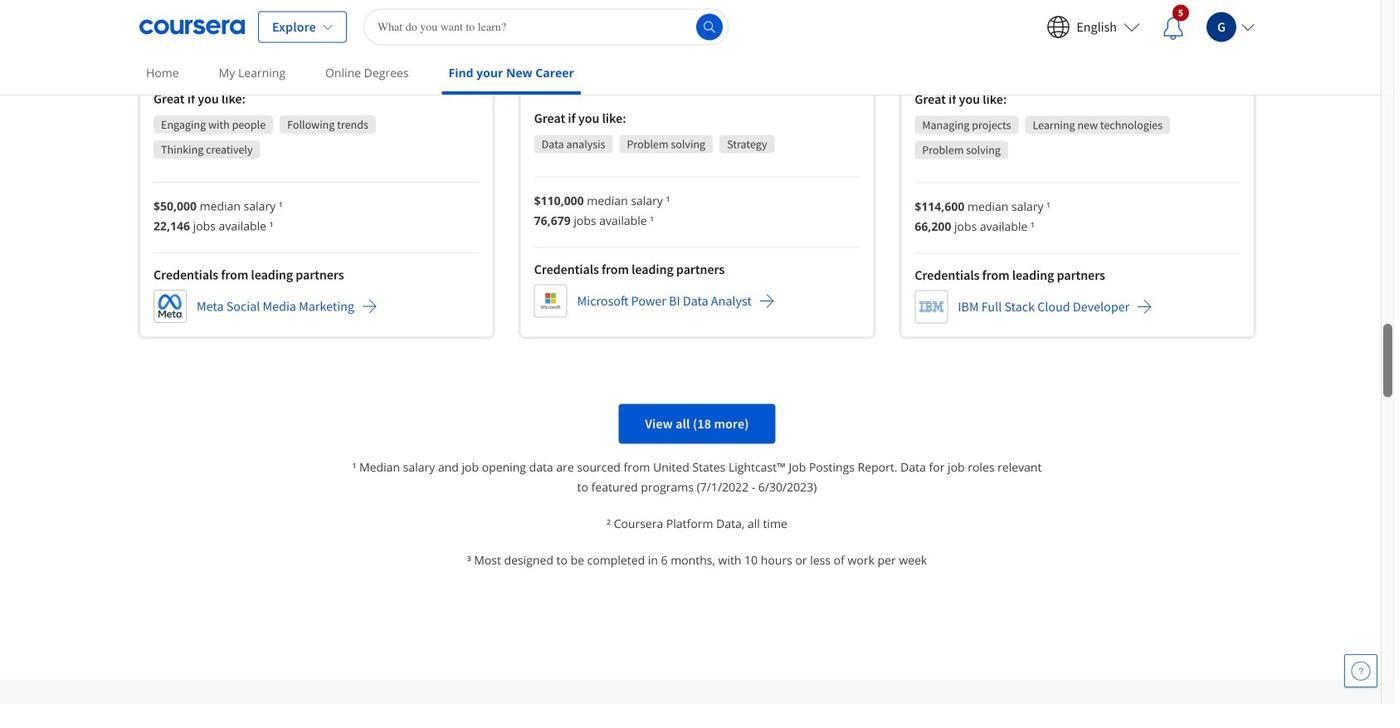 Task type: vqa. For each thing, say whether or not it's contained in the screenshot.
bottommost 'career'
no



Task type: describe. For each thing, give the bounding box(es) containing it.
What do you want to learn? text field
[[364, 9, 729, 45]]



Task type: locate. For each thing, give the bounding box(es) containing it.
coursera image
[[139, 14, 245, 40]]

None search field
[[364, 9, 729, 45]]

help center image
[[1352, 661, 1371, 681]]



